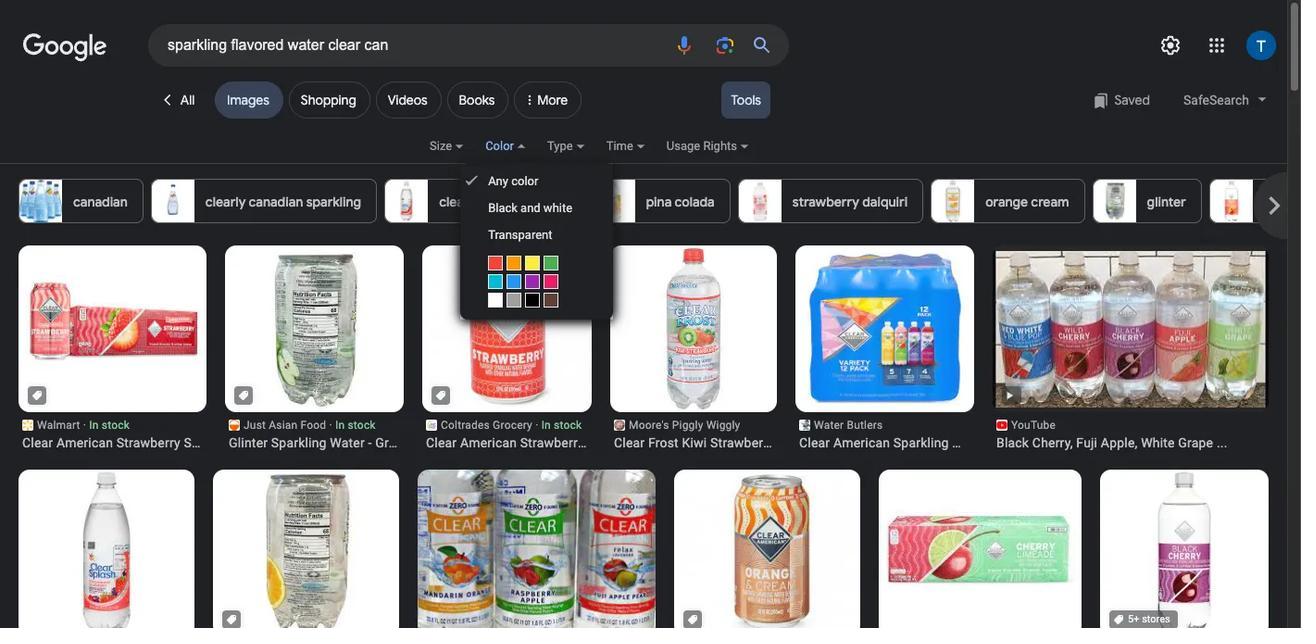 Task type: describe. For each thing, give the bounding box(es) containing it.
size
[[430, 139, 452, 153]]

click for product information tooltip for "clear american strawberry sparkling water, 12 fl oz, 12 count - walmart.com" image
[[32, 390, 43, 401]]

click for product information tooltip for clear american strawberry sparkling water, 12 fl oz, 12 count image
[[436, 390, 447, 401]]

save on stop & shop clear splash sparkling water beverage strawberry  blueberry order online delivery | stop & shop image
[[19, 465, 195, 628]]

size button
[[430, 136, 486, 168]]

kiwi
[[682, 436, 707, 450]]

white
[[1142, 436, 1176, 450]]

any
[[488, 174, 509, 188]]

asian
[[269, 419, 298, 432]]

youtube
[[1012, 419, 1056, 432]]

black cherry, fuji apple, white grape ... list item
[[992, 246, 1270, 451]]

tools
[[732, 92, 762, 108]]

strawberry for stock
[[117, 436, 181, 450]]

go to google home image
[[23, 32, 107, 63]]

saved
[[1115, 92, 1151, 108]]

orange cream link
[[931, 179, 1086, 223]]

glinter sparkling water - orange flavor 12.3oz - just asian food image
[[213, 461, 399, 628]]

1 stock from the left
[[102, 419, 130, 432]]

orange cream
[[986, 194, 1070, 210]]

coltrades grocery · in stock
[[441, 419, 582, 432]]

tools button
[[722, 82, 771, 119]]

glinter sparkling water - green apple ...
[[229, 436, 462, 450]]

more button
[[515, 67, 588, 126]]

time
[[607, 139, 634, 153]]

more filters element
[[515, 82, 582, 119]]

... inside the glinter sparkling water - green apple flavor 12.3oz - just asian food element
[[451, 436, 462, 450]]

clear splash sparkling link
[[385, 179, 584, 223]]

butlers
[[847, 419, 883, 432]]

clear for walmart
[[22, 436, 53, 450]]

and
[[521, 201, 541, 215]]

clear american (walmart): red, white & blue pop, wild cherry, black cherry,  fuji apple, white grape - youtube element
[[997, 435, 1266, 451]]

glinter
[[1148, 194, 1187, 210]]

... inside clear american (walmart): red, white & blue pop, wild cherry, black cherry,  fuji apple, white grape - youtube element
[[1217, 436, 1228, 450]]

time button
[[607, 136, 667, 168]]

5+
[[1129, 613, 1140, 625]]

water butlers
[[814, 419, 883, 432]]

clear frost kiwi strawberry flavored ...
[[614, 436, 843, 450]]

clearly
[[206, 194, 246, 210]]

glinter link
[[1093, 179, 1202, 223]]

clear american strawberry sparkling water, 12 fl oz, 12 count image
[[423, 235, 592, 423]]

clear frost kiwi strawberry flavored sparkling water 33.8 fl oz | club soda  & tonic | moore's piggly wiggly element
[[614, 435, 843, 451]]

black for black and white
[[488, 201, 518, 215]]

color button
[[486, 136, 548, 168]]

1 horizontal spatial click for product information image
[[226, 614, 237, 625]]

1 clear american strawberry sparkling ... list item from the left
[[19, 235, 253, 451]]

clear for moore's piggly wiggly
[[614, 436, 645, 450]]

click for product information tooltip for glinter sparkling water - orange flavor 12.3oz - just asian food image
[[226, 614, 237, 625]]

images
[[227, 92, 270, 108]]

cherry,
[[1033, 436, 1074, 450]]

list containing canadian
[[19, 179, 1302, 223]]

walmart · in stock
[[37, 419, 130, 432]]

3 sparkling from the left
[[588, 436, 643, 450]]

clearly canadian sparkling
[[206, 194, 362, 210]]

moore's
[[629, 419, 670, 432]]

just
[[244, 419, 266, 432]]

clear for coltrades grocery
[[426, 436, 457, 450]]

videos
[[388, 92, 428, 108]]

rights
[[704, 139, 738, 153]]

cream
[[1032, 194, 1070, 210]]

videos link
[[376, 82, 442, 119]]

all
[[181, 92, 195, 108]]

stores
[[1143, 613, 1171, 625]]

fuji
[[1077, 436, 1098, 450]]

clear american strawberry sparkling water, 12 fl oz, 12 count element
[[426, 435, 657, 451]]

clear for water butlers
[[800, 436, 830, 450]]

color
[[512, 174, 539, 188]]

4 sparkling from the left
[[894, 436, 949, 450]]

clear american sparkling water, cherry limeade, 12 fl oz, 12 count image
[[879, 452, 1082, 628]]

click for product information image for coltrades grocery
[[436, 390, 447, 401]]

strawberry inside list item
[[711, 436, 775, 450]]

quick settings image
[[1160, 34, 1182, 57]]

safesearch button
[[1175, 81, 1277, 119]]

splash
[[472, 194, 510, 210]]

pina colada link
[[592, 179, 731, 223]]

glinter
[[229, 436, 268, 450]]

clear american black cherry sparkling water, 33.8 fl oz - walmart.com image
[[1101, 468, 1269, 628]]

strawberry for in
[[521, 436, 585, 450]]

search by image image
[[714, 34, 737, 57]]

... inside clear american strawberry sparkling water, 12 fl oz, 12 count element
[[647, 436, 657, 450]]

watch your water: just because it's clear doesn't mean it's healthy! -  cancer dietitian image
[[418, 470, 656, 628]]

glinter sparkling water - green apple flavor 12.3oz - just asian food image
[[225, 240, 404, 419]]

3 · from the left
[[536, 419, 539, 432]]

clear american strawberry sparkling water, 12 fl oz, 12 count - walmart.com element
[[22, 435, 253, 451]]

click for product information image for walmart
[[32, 390, 43, 401]]

glinter sparkling water - green apple ... list item
[[225, 240, 462, 451]]

0 horizontal spatial water
[[330, 436, 365, 450]]

coltrades
[[441, 419, 490, 432]]

click for product information tooltip for clear american sparkling water, orange & cream, 12 oz, 12 count image
[[688, 614, 699, 625]]

safesearch
[[1184, 92, 1250, 107]]

more
[[538, 92, 568, 108]]

... inside clear american strawberry sparkling water, 12 fl oz, 12 count - walmart.com element
[[243, 436, 253, 450]]

grape
[[1179, 436, 1214, 450]]

all link
[[148, 82, 209, 119]]



Task type: vqa. For each thing, say whether or not it's contained in the screenshot.
Variety
yes



Task type: locate. For each thing, give the bounding box(es) containing it.
1 · from the left
[[83, 419, 86, 432]]

canadian inside clearly canadian sparkling link
[[249, 194, 303, 210]]

variety
[[991, 436, 1032, 450]]

books
[[459, 92, 495, 108]]

2 sparkling from the left
[[271, 436, 327, 450]]

3 strawberry from the left
[[711, 436, 775, 450]]

click for product information tooltip for glinter sparkling water - green apple flavor 12.3oz - just asian food image
[[238, 390, 249, 401]]

strawberry
[[117, 436, 181, 450], [521, 436, 585, 450], [711, 436, 775, 450]]

transparent
[[488, 228, 553, 242]]

0 horizontal spatial clear american strawberry sparkling ...
[[22, 436, 253, 450]]

water
[[814, 419, 844, 432], [330, 436, 365, 450], [953, 436, 988, 450]]

usage rights
[[667, 139, 738, 153]]

5 ... from the left
[[1035, 436, 1046, 450]]

clear american sparkling water, orange & cream, 12 oz, 12 count image
[[675, 448, 861, 628]]

2 clear american strawberry sparkling ... list item from the left
[[423, 235, 657, 451]]

click for product information tooltip inside 5+ stores button
[[1114, 613, 1175, 625]]

2 horizontal spatial click for product information image
[[436, 390, 447, 401]]

clear american strawberry sparkling water, 12 fl oz, 12 count - walmart.com image
[[19, 235, 207, 423]]

click for video information image
[[1003, 389, 1017, 402]]

2 clear american strawberry sparkling ... from the left
[[426, 436, 657, 450]]

1 sparkling from the left
[[306, 194, 362, 210]]

usage rights button
[[667, 136, 771, 168]]

0 horizontal spatial black
[[488, 201, 518, 215]]

1 horizontal spatial ·
[[329, 419, 332, 432]]

american down walmart · in stock on the left bottom
[[56, 436, 113, 450]]

wiggly
[[707, 419, 741, 432]]

apple,
[[1102, 436, 1138, 450]]

clear down moore's
[[614, 436, 645, 450]]

canadian
[[73, 194, 128, 210], [249, 194, 303, 210]]

clear down walmart
[[22, 436, 53, 450]]

0 vertical spatial list
[[19, 179, 1302, 223]]

1 strawberry from the left
[[117, 436, 181, 450]]

color
[[486, 139, 514, 153]]

apple
[[414, 436, 448, 450]]

stock up -
[[348, 419, 376, 432]]

1 clear from the left
[[22, 436, 53, 450]]

strawberry daiquiri
[[793, 194, 908, 210]]

2 horizontal spatial stock
[[554, 419, 582, 432]]

any color
[[488, 174, 539, 188]]

1 horizontal spatial clear american strawberry sparkling ...
[[426, 436, 657, 450]]

black for black cherry, fuji apple, white grape ...
[[997, 436, 1030, 450]]

strawberry down walmart · in stock on the left bottom
[[117, 436, 181, 450]]

1 horizontal spatial american
[[460, 436, 517, 450]]

clear american sparkling water variety pack, 17 fl oz, 12 count image
[[796, 240, 975, 419]]

click for product information image for 'click for product information' tooltip within glinter sparkling water - green apple ... list item
[[238, 390, 249, 401]]

1 vertical spatial black
[[997, 436, 1030, 450]]

sparkling inside clearly canadian sparkling link
[[306, 194, 362, 210]]

2 american from the left
[[460, 436, 517, 450]]

peach
[[1264, 194, 1302, 210]]

clear american (walmart): red, white & blue pop, wild cherry, black cherry,  fuji apple, white grape - youtube image
[[992, 251, 1270, 408]]

1 sparkling from the left
[[184, 436, 239, 450]]

... down just at the bottom left of page
[[243, 436, 253, 450]]

clear american sparkling water variety ...
[[800, 436, 1046, 450]]

0 horizontal spatial click for product information image
[[32, 390, 43, 401]]

None search field
[[0, 23, 789, 67]]

1 horizontal spatial water
[[814, 419, 844, 432]]

2 stock from the left
[[348, 419, 376, 432]]

water left variety
[[953, 436, 988, 450]]

0 horizontal spatial stock
[[102, 419, 130, 432]]

clear down coltrades
[[426, 436, 457, 450]]

saved link
[[1085, 82, 1160, 119]]

in up the glinter sparkling water - green apple flavor 12.3oz - just asian food element
[[335, 419, 345, 432]]

sparkling
[[184, 436, 239, 450], [271, 436, 327, 450], [588, 436, 643, 450], [894, 436, 949, 450]]

water up flavored
[[814, 419, 844, 432]]

1 vertical spatial click for product information image
[[688, 614, 699, 625]]

click for product information tooltip containing 5+ stores
[[1114, 613, 1175, 625]]

2 canadian from the left
[[249, 194, 303, 210]]

american down butlers
[[834, 436, 891, 450]]

1 horizontal spatial clear american strawberry sparkling ... list item
[[423, 235, 657, 451]]

... down coltrades
[[451, 436, 462, 450]]

pina colada
[[646, 194, 715, 210]]

sparkling for clearly canadian sparkling
[[306, 194, 362, 210]]

green
[[375, 436, 410, 450]]

0 horizontal spatial ·
[[83, 419, 86, 432]]

pina
[[646, 194, 672, 210]]

just asian food · in stock
[[244, 419, 376, 432]]

strawberry down grocery
[[521, 436, 585, 450]]

in up clear american strawberry sparkling water, 12 fl oz, 12 count element
[[542, 419, 551, 432]]

orange
[[986, 194, 1029, 210]]

stock up clear american strawberry sparkling water, 12 fl oz, 12 count element
[[554, 419, 582, 432]]

next image
[[1256, 187, 1294, 224]]

2 horizontal spatial water
[[953, 436, 988, 450]]

stock inside glinter sparkling water - green apple ... list item
[[348, 419, 376, 432]]

Search text field
[[168, 30, 663, 61]]

clear american strawberry sparkling ... for in
[[426, 436, 657, 450]]

black down any
[[488, 201, 518, 215]]

water left -
[[330, 436, 365, 450]]

in inside list item
[[335, 419, 345, 432]]

black down youtube
[[997, 436, 1030, 450]]

click for product information tooltip
[[32, 390, 43, 401], [238, 390, 249, 401], [436, 390, 447, 401], [1114, 613, 1175, 625], [226, 614, 237, 625], [688, 614, 699, 625]]

clear
[[439, 194, 469, 210]]

4 ... from the left
[[832, 436, 843, 450]]

2 horizontal spatial american
[[834, 436, 891, 450]]

3 in from the left
[[542, 419, 551, 432]]

0 horizontal spatial clear american strawberry sparkling ... list item
[[19, 235, 253, 451]]

0 horizontal spatial strawberry
[[117, 436, 181, 450]]

books link
[[447, 82, 509, 119]]

usage
[[667, 139, 701, 153]]

click for product information image
[[32, 390, 43, 401], [436, 390, 447, 401], [226, 614, 237, 625]]

clear american sparkling water variety pack, 17 fl oz, 12 count element
[[800, 435, 1046, 451]]

click for video information tooltip
[[1003, 389, 1018, 402]]

shopping link
[[289, 82, 370, 119]]

type button
[[548, 136, 607, 168]]

0 horizontal spatial click for product information image
[[238, 390, 249, 401]]

american down coltrades grocery · in stock on the left of the page
[[460, 436, 517, 450]]

1 horizontal spatial strawberry
[[521, 436, 585, 450]]

... right grape
[[1217, 436, 1228, 450]]

shopping
[[301, 92, 357, 108]]

clear american strawberry sparkling ... down walmart · in stock on the left bottom
[[22, 436, 253, 450]]

0 horizontal spatial canadian
[[73, 194, 128, 210]]

daiquiri
[[863, 194, 908, 210]]

click for product information image
[[238, 390, 249, 401], [688, 614, 699, 625]]

0 horizontal spatial sparkling
[[306, 194, 362, 210]]

2 · from the left
[[329, 419, 332, 432]]

stock up clear american strawberry sparkling water, 12 fl oz, 12 count - walmart.com element at the left
[[102, 419, 130, 432]]

2 horizontal spatial ·
[[536, 419, 539, 432]]

1 vertical spatial list
[[19, 235, 1288, 628]]

clear
[[22, 436, 53, 450], [426, 436, 457, 450], [614, 436, 645, 450], [800, 436, 830, 450]]

clear splash sparkling
[[439, 194, 569, 210]]

... inside clear frost kiwi strawberry flavored sparkling water 33.8 fl oz | club soda  & tonic | moore's piggly wiggly element
[[832, 436, 843, 450]]

3 stock from the left
[[554, 419, 582, 432]]

... down youtube
[[1035, 436, 1046, 450]]

1 horizontal spatial click for product information image
[[688, 614, 699, 625]]

strawberry down wiggly
[[711, 436, 775, 450]]

sparkling for clear splash sparkling
[[513, 194, 569, 210]]

clear american strawberry sparkling ...
[[22, 436, 253, 450], [426, 436, 657, 450]]

clear american strawberry sparkling ... down grocery
[[426, 436, 657, 450]]

1 clear american strawberry sparkling ... from the left
[[22, 436, 253, 450]]

0 vertical spatial click for product information image
[[238, 390, 249, 401]]

glinter sparkling water - green apple flavor 12.3oz - just asian food element
[[229, 435, 462, 451]]

2 clear from the left
[[426, 436, 457, 450]]

black cherry, fuji apple, white grape ...
[[997, 436, 1228, 450]]

1 horizontal spatial sparkling
[[513, 194, 569, 210]]

moore's piggly wiggly
[[629, 419, 741, 432]]

canadian link
[[19, 179, 143, 223]]

5+ stores
[[1129, 613, 1171, 625]]

2 sparkling from the left
[[513, 194, 569, 210]]

food
[[301, 419, 326, 432]]

· up clear american strawberry sparkling water, 12 fl oz, 12 count element
[[536, 419, 539, 432]]

· inside glinter sparkling water - green apple ... list item
[[329, 419, 332, 432]]

3 american from the left
[[834, 436, 891, 450]]

black
[[488, 201, 518, 215], [997, 436, 1030, 450]]

stock
[[102, 419, 130, 432], [348, 419, 376, 432], [554, 419, 582, 432]]

in right walmart
[[89, 419, 99, 432]]

american
[[56, 436, 113, 450], [460, 436, 517, 450], [834, 436, 891, 450]]

strawberry
[[793, 194, 860, 210]]

transparent link
[[461, 221, 613, 248]]

american inside list item
[[834, 436, 891, 450]]

peach link
[[1210, 179, 1302, 223]]

frost
[[649, 436, 679, 450]]

1 list from the top
[[19, 179, 1302, 223]]

4 clear from the left
[[800, 436, 830, 450]]

0 vertical spatial black
[[488, 201, 518, 215]]

flavored
[[778, 436, 829, 450]]

2 horizontal spatial strawberry
[[711, 436, 775, 450]]

click for product information image for 'click for product information' tooltip corresponding to clear american sparkling water, orange & cream, 12 oz, 12 count image
[[688, 614, 699, 625]]

... down moore's
[[647, 436, 657, 450]]

click for product information tooltip inside glinter sparkling water - green apple ... list item
[[238, 390, 249, 401]]

2 in from the left
[[335, 419, 345, 432]]

in
[[89, 419, 99, 432], [335, 419, 345, 432], [542, 419, 551, 432]]

1 ... from the left
[[243, 436, 253, 450]]

grocery
[[493, 419, 533, 432]]

black inside list item
[[997, 436, 1030, 450]]

clear american strawberry sparkling ... list item
[[19, 235, 253, 451], [423, 235, 657, 451]]

1 american from the left
[[56, 436, 113, 450]]

2 list from the top
[[19, 235, 1288, 628]]

black and white link
[[461, 195, 613, 221]]

click for product information tooltip for clear american black cherry sparkling water, 33.8 fl oz - walmart.com image
[[1114, 613, 1175, 625]]

piggly
[[672, 419, 704, 432]]

3 clear from the left
[[614, 436, 645, 450]]

american for ·
[[56, 436, 113, 450]]

· right walmart
[[83, 419, 86, 432]]

walmart
[[37, 419, 80, 432]]

clear frost kiwi strawberry flavored sparkling water 33.8 fl oz | club soda  & tonic | moore's piggly wiggly image
[[611, 246, 777, 412]]

clearly canadian sparkling link
[[151, 179, 377, 223]]

american for grocery
[[460, 436, 517, 450]]

2 ... from the left
[[451, 436, 462, 450]]

... inside clear american sparkling water variety pack, 17 fl oz, 12 count element
[[1035, 436, 1046, 450]]

colada
[[675, 194, 715, 210]]

white
[[544, 201, 573, 215]]

...
[[243, 436, 253, 450], [451, 436, 462, 450], [647, 436, 657, 450], [832, 436, 843, 450], [1035, 436, 1046, 450], [1217, 436, 1228, 450]]

·
[[83, 419, 86, 432], [329, 419, 332, 432], [536, 419, 539, 432]]

type
[[548, 139, 573, 153]]

clear down water butlers
[[800, 436, 830, 450]]

1 horizontal spatial canadian
[[249, 194, 303, 210]]

-
[[368, 436, 372, 450]]

sparkling inside clear splash sparkling link
[[513, 194, 569, 210]]

3 ... from the left
[[647, 436, 657, 450]]

any color link
[[461, 168, 613, 195]]

2 horizontal spatial in
[[542, 419, 551, 432]]

strawberry daiquiri link
[[738, 179, 924, 223]]

0 horizontal spatial in
[[89, 419, 99, 432]]

list containing clear american strawberry sparkling ...
[[19, 235, 1288, 628]]

clear american strawberry sparkling ... for stock
[[22, 436, 253, 450]]

1 in from the left
[[89, 419, 99, 432]]

list
[[19, 179, 1302, 223], [19, 235, 1288, 628]]

0 horizontal spatial american
[[56, 436, 113, 450]]

6 ... from the left
[[1217, 436, 1228, 450]]

1 horizontal spatial in
[[335, 419, 345, 432]]

1 canadian from the left
[[73, 194, 128, 210]]

· right food
[[329, 419, 332, 432]]

clear frost kiwi strawberry flavored ... list item
[[611, 246, 843, 451]]

1 horizontal spatial stock
[[348, 419, 376, 432]]

... down water butlers
[[832, 436, 843, 450]]

black and white
[[488, 201, 573, 215]]

1 horizontal spatial black
[[997, 436, 1030, 450]]

sparkling
[[306, 194, 362, 210], [513, 194, 569, 210]]

clear american sparkling water variety ... list item
[[796, 240, 1046, 451]]

2 strawberry from the left
[[521, 436, 585, 450]]

5+ stores button
[[1101, 468, 1269, 628]]



